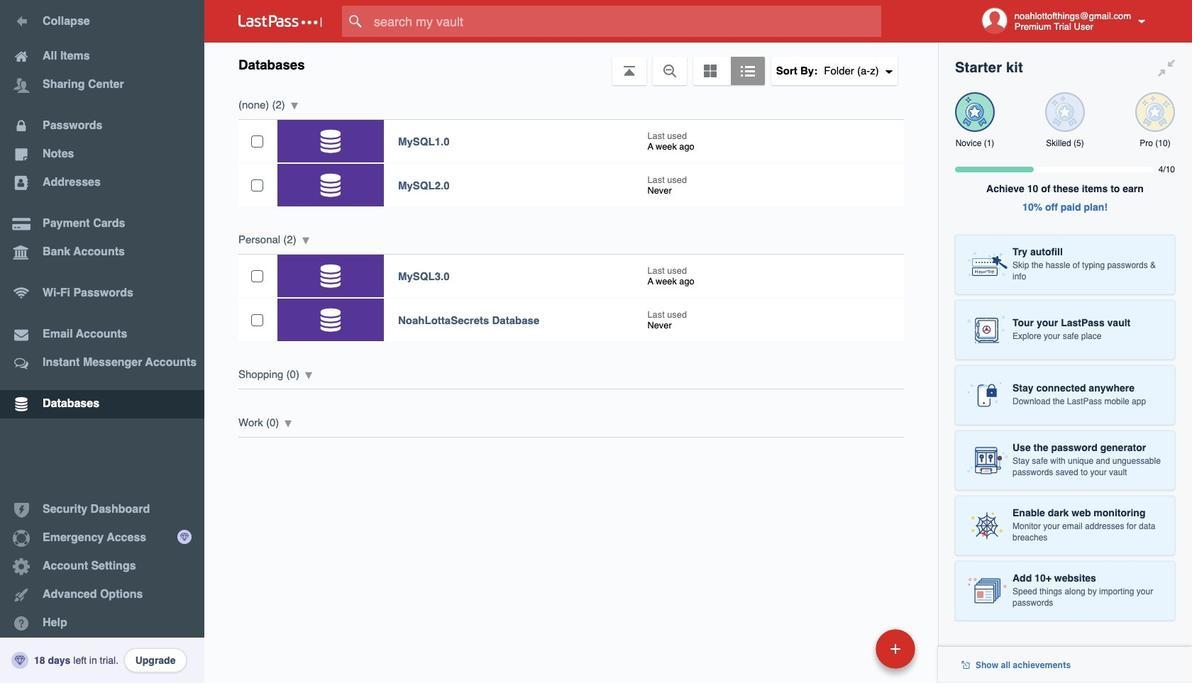 Task type: describe. For each thing, give the bounding box(es) containing it.
search my vault text field
[[342, 6, 909, 37]]

main navigation navigation
[[0, 0, 204, 683]]

new item navigation
[[778, 625, 924, 683]]

new item element
[[778, 629, 920, 669]]

Search search field
[[342, 6, 909, 37]]



Task type: locate. For each thing, give the bounding box(es) containing it.
vault options navigation
[[204, 43, 938, 85]]

lastpass image
[[238, 15, 322, 28]]



